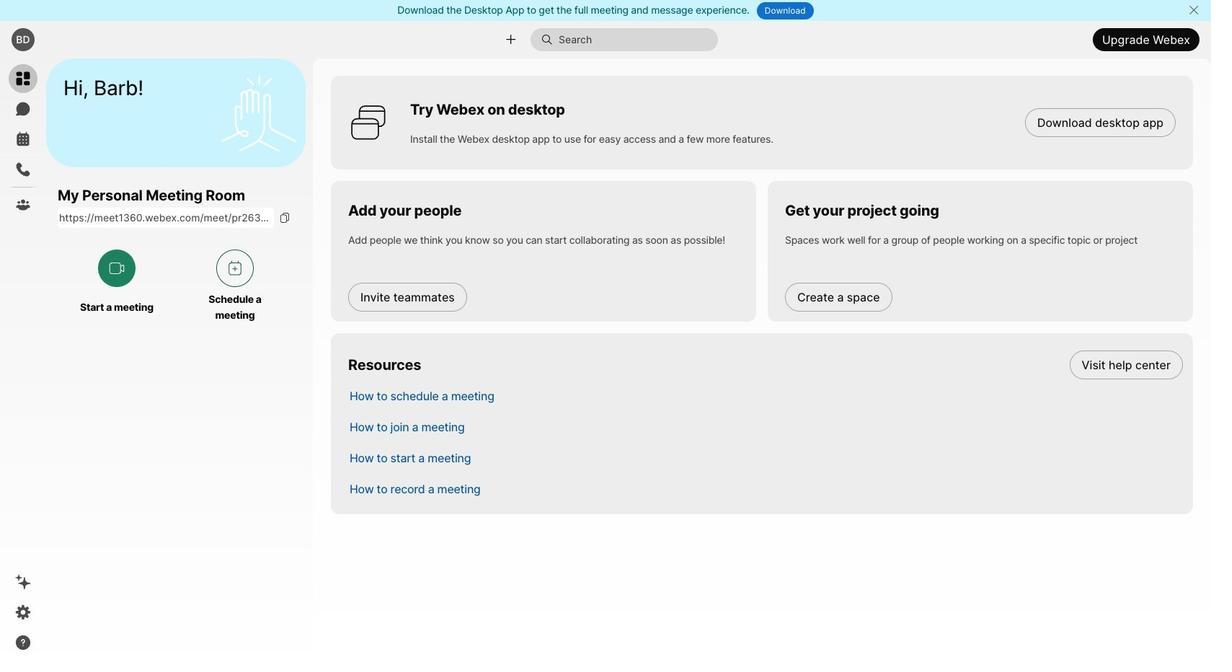 Task type: describe. For each thing, give the bounding box(es) containing it.
1 list item from the top
[[338, 349, 1194, 380]]

2 list item from the top
[[338, 380, 1194, 411]]

3 list item from the top
[[338, 411, 1194, 442]]



Task type: locate. For each thing, give the bounding box(es) containing it.
webex tab list
[[9, 64, 38, 219]]

list item
[[338, 349, 1194, 380], [338, 380, 1194, 411], [338, 411, 1194, 442], [338, 442, 1194, 473], [338, 473, 1194, 504]]

cancel_16 image
[[1189, 4, 1200, 16]]

two hands high fiving image
[[216, 70, 302, 156]]

4 list item from the top
[[338, 442, 1194, 473]]

navigation
[[0, 58, 46, 670]]

None text field
[[58, 208, 274, 228]]

5 list item from the top
[[338, 473, 1194, 504]]



Task type: vqa. For each thing, say whether or not it's contained in the screenshot.
"Add team moderator" LIST ITEM in the top right of the page
no



